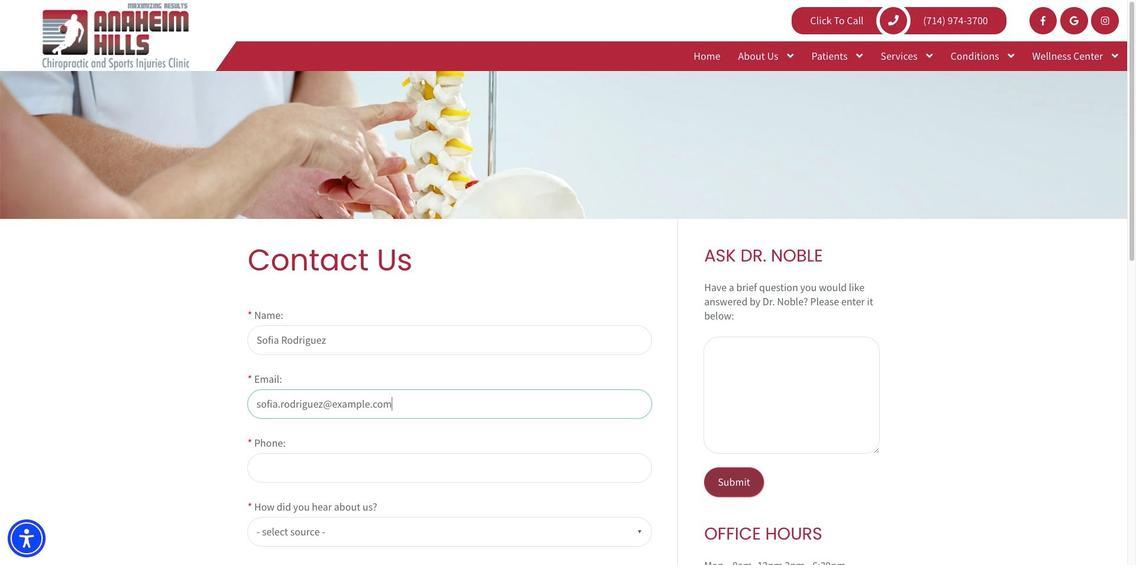 Task type: vqa. For each thing, say whether or not it's contained in the screenshot.
Captcha image
no



Task type: locate. For each thing, give the bounding box(es) containing it.
2 facebook image from the left
[[1102, 16, 1110, 25]]

None submit
[[705, 468, 764, 497]]

1 facebook image from the left
[[1041, 16, 1046, 25]]

facebook image
[[1041, 16, 1046, 25], [1102, 16, 1110, 25]]

None text field
[[248, 390, 652, 418], [248, 454, 652, 482], [248, 390, 652, 418], [248, 454, 652, 482]]

Ask the expert input field. text field
[[705, 337, 880, 453]]

facebook image right google image
[[1102, 16, 1110, 25]]

google image
[[1070, 16, 1079, 25]]

0 horizontal spatial facebook image
[[1041, 16, 1046, 25]]

1 horizontal spatial facebook image
[[1102, 16, 1110, 25]]

None text field
[[248, 326, 652, 354]]

facebook image left google image
[[1041, 16, 1046, 25]]



